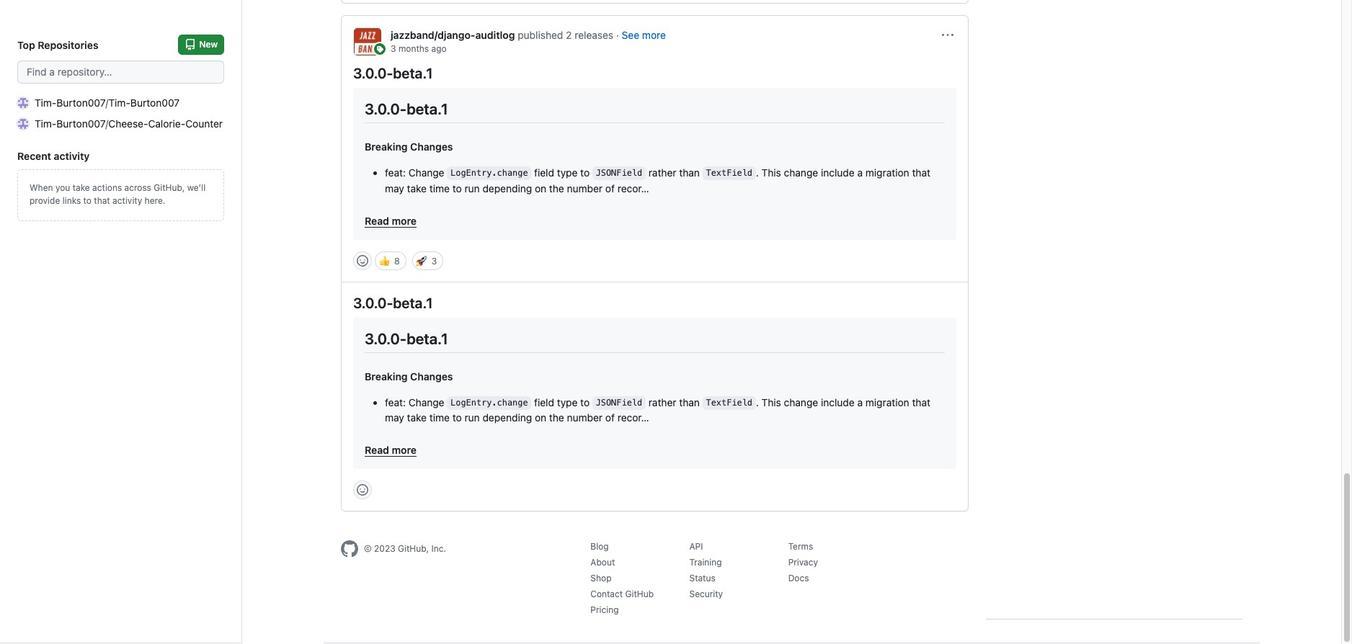 Task type: locate. For each thing, give the bounding box(es) containing it.
1 read more from the top
[[365, 215, 417, 227]]

1 vertical spatial .
[[756, 396, 759, 409]]

burton007 up calorie-
[[130, 97, 180, 109]]

0 vertical spatial feat:
[[385, 166, 406, 179]]

1 vertical spatial breaking
[[365, 371, 408, 383]]

change
[[409, 166, 445, 179], [409, 396, 445, 409]]

3 right 🚀
[[432, 256, 437, 267]]

2 vertical spatial that
[[913, 396, 931, 409]]

0 vertical spatial /
[[105, 97, 109, 109]]

1 vertical spatial breaking changes
[[365, 371, 453, 383]]

new
[[199, 39, 218, 50]]

1 vertical spatial may
[[385, 412, 404, 424]]

2 depending from the top
[[483, 412, 532, 424]]

pricing link
[[591, 605, 619, 616]]

1 vertical spatial number
[[567, 412, 603, 424]]

2 / from the top
[[105, 118, 108, 130]]

1 vertical spatial recor…
[[618, 412, 650, 424]]

this for second card preview element from the bottom
[[762, 166, 782, 179]]

1 may from the top
[[385, 182, 404, 194]]

0 vertical spatial read
[[365, 215, 389, 227]]

add or remove reactions image
[[357, 255, 369, 267], [357, 485, 369, 497]]

1 breaking changes from the top
[[365, 141, 453, 153]]

jsonfield
[[596, 169, 643, 179], [596, 399, 643, 409]]

1 vertical spatial read more
[[365, 445, 417, 457]]

1 vertical spatial feat: change logentry.change field type to jsonfield rather than textfield
[[385, 396, 753, 409]]

include
[[821, 166, 855, 179], [821, 396, 855, 409]]

github, left inc.
[[398, 544, 429, 555]]

1 jsonfield from the top
[[596, 169, 643, 179]]

mark github image
[[341, 541, 358, 559]]

1 vertical spatial a
[[858, 396, 863, 409]]

3.0.0-beta.1 link for second card preview element from the bottom
[[353, 65, 433, 81]]

1 vertical spatial read
[[365, 445, 389, 457]]

1 vertical spatial 3
[[432, 256, 437, 267]]

add or remove reactions element left 👍
[[353, 251, 372, 270]]

field
[[534, 166, 555, 179], [534, 396, 555, 409]]

terms link
[[789, 542, 814, 553]]

1 run from the top
[[465, 182, 480, 194]]

1 vertical spatial /
[[105, 118, 108, 130]]

2 read more link from the top
[[365, 437, 945, 458]]

2 include from the top
[[821, 396, 855, 409]]

1 horizontal spatial activity
[[113, 195, 142, 206]]

burton007 for cheese-
[[57, 118, 105, 130]]

to inside when you take actions across github, we'll provide links to that activity here.
[[83, 195, 92, 206]]

run for second card preview element from the bottom
[[465, 182, 480, 194]]

github, up here.
[[154, 182, 185, 193]]

when you take actions across github, we'll provide links to that activity here.
[[30, 182, 206, 206]]

0 vertical spatial breaking changes
[[365, 141, 453, 153]]

feat: change logentry.change field type to jsonfield rather than textfield for 3.0.0-beta.1 link for first card preview element from the bottom of the page
[[385, 396, 753, 409]]

breaking changes
[[365, 141, 453, 153], [365, 371, 453, 383]]

1 vertical spatial this
[[762, 396, 782, 409]]

depending
[[483, 182, 532, 194], [483, 412, 532, 424]]

1 field from the top
[[534, 166, 555, 179]]

activity inside when you take actions across github, we'll provide links to that activity here.
[[113, 195, 142, 206]]

across
[[124, 182, 151, 193]]

run for first card preview element from the bottom of the page
[[465, 412, 480, 424]]

changes
[[410, 141, 453, 153], [410, 371, 453, 383]]

change for second card preview element from the bottom
[[784, 166, 819, 179]]

1 . this change include a migration that may take time to run depending on the number of recor… from the top
[[385, 166, 931, 194]]

1 vertical spatial migration
[[866, 396, 910, 409]]

2 may from the top
[[385, 412, 404, 424]]

2 change from the top
[[784, 396, 819, 409]]

3.0.0-
[[353, 65, 393, 81], [365, 100, 407, 117], [353, 295, 393, 311], [365, 330, 407, 347]]

1 type from the top
[[557, 166, 578, 179]]

footer
[[341, 541, 969, 621]]

privacy
[[789, 558, 818, 569]]

when
[[30, 182, 53, 193]]

3.0.0-beta.1 link
[[353, 65, 433, 81], [353, 295, 433, 311]]

🚀 3
[[416, 254, 437, 268]]

read more link for 3.0.0-beta.1 link for first card preview element from the bottom of the page
[[365, 437, 945, 458]]

1 vertical spatial include
[[821, 396, 855, 409]]

migration for read more link related to 3.0.0-beta.1 link for first card preview element from the bottom of the page
[[866, 396, 910, 409]]

0 vertical spatial textfield
[[706, 169, 753, 179]]

3.0.0-beta.1 link down feed tag image
[[353, 65, 433, 81]]

0 vertical spatial add or remove reactions element
[[353, 251, 372, 270]]

migration for 3.0.0-beta.1 link related to second card preview element from the bottom's read more link
[[866, 166, 910, 179]]

tim- up cheese-
[[109, 97, 130, 109]]

1 vertical spatial than
[[680, 396, 700, 409]]

rather for second card preview element from the bottom
[[649, 166, 677, 179]]

change
[[784, 166, 819, 179], [784, 396, 819, 409]]

1 vertical spatial time
[[430, 412, 450, 424]]

3.0.0-beta.1
[[353, 65, 433, 81], [365, 100, 448, 117], [353, 295, 433, 311], [365, 330, 448, 347]]

1 migration from the top
[[866, 166, 910, 179]]

type for 3.0.0-beta.1 link related to second card preview element from the bottom
[[557, 166, 578, 179]]

1 vertical spatial jsonfield
[[596, 399, 643, 409]]

1 vertical spatial change
[[784, 396, 819, 409]]

1 rather from the top
[[649, 166, 677, 179]]

terms privacy docs
[[789, 542, 818, 584]]

2 type from the top
[[557, 396, 578, 409]]

0 vertical spatial card preview element
[[353, 88, 957, 240]]

add or remove reactions image up © on the bottom left
[[357, 485, 369, 497]]

0 vertical spatial that
[[913, 166, 931, 179]]

auditlog
[[476, 29, 515, 41]]

0 vertical spatial changes
[[410, 141, 453, 153]]

1 vertical spatial type
[[557, 396, 578, 409]]

1 time from the top
[[430, 182, 450, 194]]

1 vertical spatial on
[[535, 412, 547, 424]]

contact github link
[[591, 590, 654, 600]]

field for second card preview element from the bottom
[[534, 166, 555, 179]]

/ up cheese-
[[105, 97, 109, 109]]

breaking
[[365, 141, 408, 153], [365, 371, 408, 383]]

0 vertical spatial breaking
[[365, 141, 408, 153]]

0 vertical spatial time
[[430, 182, 450, 194]]

1 vertical spatial feat:
[[385, 396, 406, 409]]

tim-burton007 / tim-burton007
[[35, 97, 180, 109]]

/ down tim-burton007 / tim-burton007
[[105, 118, 108, 130]]

see
[[622, 29, 640, 41]]

0 vertical spatial this
[[762, 166, 782, 179]]

1 the from the top
[[549, 182, 565, 194]]

github, inside when you take actions across github, we'll provide links to that activity here.
[[154, 182, 185, 193]]

run
[[465, 182, 480, 194], [465, 412, 480, 424]]

1 a from the top
[[858, 166, 863, 179]]

0 vertical spatial of
[[606, 182, 615, 194]]

1 . from the top
[[756, 166, 759, 179]]

api
[[690, 542, 703, 553]]

change for second card preview element from the bottom
[[409, 166, 445, 179]]

0 vertical spatial a
[[858, 166, 863, 179]]

breaking changes for 3.0.0-beta.1 link related to second card preview element from the bottom
[[365, 141, 453, 153]]

activity down across
[[113, 195, 142, 206]]

tim-
[[35, 97, 57, 109], [109, 97, 130, 109], [35, 118, 57, 130]]

3 right feed tag image
[[391, 43, 396, 54]]

blog link
[[591, 542, 609, 553]]

0 vertical spatial activity
[[54, 150, 90, 162]]

more for second card preview element from the bottom
[[392, 215, 417, 227]]

add or remove reactions image left 👍
[[357, 255, 369, 267]]

3 inside the 🚀 3
[[432, 256, 437, 267]]

0 vertical spatial on
[[535, 182, 547, 194]]

include for first card preview element from the bottom of the page
[[821, 396, 855, 409]]

that for first card preview element from the bottom of the page
[[913, 396, 931, 409]]

read more link
[[365, 207, 945, 228], [365, 437, 945, 458]]

0 vertical spatial rather
[[649, 166, 677, 179]]

api link
[[690, 542, 703, 553]]

0 vertical spatial type
[[557, 166, 578, 179]]

than
[[680, 166, 700, 179], [680, 396, 700, 409]]

docs link
[[789, 574, 809, 584]]

2 the from the top
[[549, 412, 565, 424]]

1 vertical spatial add or remove reactions image
[[357, 485, 369, 497]]

feat: change logentry.change field type to jsonfield rather than textfield
[[385, 166, 753, 179], [385, 396, 753, 409]]

0 vertical spatial migration
[[866, 166, 910, 179]]

may for first card preview element from the bottom of the page
[[385, 412, 404, 424]]

textfield
[[706, 169, 753, 179], [706, 399, 753, 409]]

about link
[[591, 558, 615, 569]]

feat:
[[385, 166, 406, 179], [385, 396, 406, 409]]

2 . from the top
[[756, 396, 759, 409]]

0 vertical spatial change
[[409, 166, 445, 179]]

training link
[[690, 558, 722, 569]]

1 change from the top
[[409, 166, 445, 179]]

1 / from the top
[[105, 97, 109, 109]]

calorie-
[[148, 118, 186, 130]]

1 read from the top
[[365, 215, 389, 227]]

2 feat: change logentry.change field type to jsonfield rather than textfield from the top
[[385, 396, 753, 409]]

1 vertical spatial textfield
[[706, 399, 753, 409]]

1 number from the top
[[567, 182, 603, 194]]

0 vertical spatial github,
[[154, 182, 185, 193]]

1 read more link from the top
[[365, 207, 945, 228]]

card preview element
[[353, 88, 957, 240], [353, 318, 957, 470]]

2 recor… from the top
[[618, 412, 650, 424]]

. for first card preview element from the bottom of the page
[[756, 396, 759, 409]]

2 vertical spatial more
[[392, 445, 417, 457]]

2 on from the top
[[535, 412, 547, 424]]

github,
[[154, 182, 185, 193], [398, 544, 429, 555]]

1 vertical spatial read more link
[[365, 437, 945, 458]]

0 vertical spatial 3.0.0-beta.1 link
[[353, 65, 433, 81]]

0 vertical spatial 3
[[391, 43, 396, 54]]

1 logentry.change from the top
[[451, 169, 528, 179]]

1 breaking from the top
[[365, 141, 408, 153]]

read more
[[365, 215, 417, 227], [365, 445, 417, 457]]

cheese-
[[108, 118, 148, 130]]

1 vertical spatial logentry.change
[[451, 399, 528, 409]]

time
[[430, 182, 450, 194], [430, 412, 450, 424]]

tim- right the tim burton007 image at the left of page
[[35, 97, 57, 109]]

type
[[557, 166, 578, 179], [557, 396, 578, 409]]

changes for 3.0.0-beta.1 link related to second card preview element from the bottom
[[410, 141, 453, 153]]

1 include from the top
[[821, 166, 855, 179]]

recor… for 3.0.0-beta.1 link related to second card preview element from the bottom
[[618, 182, 650, 194]]

1 vertical spatial activity
[[113, 195, 142, 206]]

feed tag image
[[374, 43, 386, 55]]

a
[[858, 166, 863, 179], [858, 396, 863, 409]]

add or remove reactions image for 2nd add or remove reactions 'element' from the bottom
[[357, 255, 369, 267]]

activity up you
[[54, 150, 90, 162]]

number for first card preview element from the bottom of the page
[[567, 412, 603, 424]]

add or remove reactions element up © on the bottom left
[[353, 481, 372, 500]]

2
[[566, 29, 572, 41]]

2 migration from the top
[[866, 396, 910, 409]]

take
[[407, 182, 427, 194], [73, 182, 90, 193], [407, 412, 427, 424]]

1 vertical spatial rather
[[649, 396, 677, 409]]

2 jsonfield from the top
[[596, 399, 643, 409]]

/ for tim-
[[105, 97, 109, 109]]

1 vertical spatial the
[[549, 412, 565, 424]]

1 vertical spatial . this change include a migration that may take time to run depending on the number of recor…
[[385, 396, 931, 424]]

1 vertical spatial add or remove reactions element
[[353, 481, 372, 500]]

read more for second card preview element from the bottom
[[365, 215, 417, 227]]

0 vertical spatial may
[[385, 182, 404, 194]]

the for 3.0.0-beta.1 link for first card preview element from the bottom of the page
[[549, 412, 565, 424]]

on for second card preview element from the bottom
[[535, 182, 547, 194]]

0 horizontal spatial 3
[[391, 43, 396, 54]]

shop link
[[591, 574, 612, 584]]

read
[[365, 215, 389, 227], [365, 445, 389, 457]]

explore element
[[987, 0, 1243, 621]]

changes for 3.0.0-beta.1 link for first card preview element from the bottom of the page
[[410, 371, 453, 383]]

1 add or remove reactions image from the top
[[357, 255, 369, 267]]

0 vertical spatial recor…
[[618, 182, 650, 194]]

. for second card preview element from the bottom
[[756, 166, 759, 179]]

1 vertical spatial of
[[606, 412, 615, 424]]

1 horizontal spatial 3
[[432, 256, 437, 267]]

1 vertical spatial that
[[94, 195, 110, 206]]

0 vertical spatial change
[[784, 166, 819, 179]]

migration
[[866, 166, 910, 179], [866, 396, 910, 409]]

0 vertical spatial read more link
[[365, 207, 945, 228]]

0 vertical spatial jsonfield
[[596, 169, 643, 179]]

time for second card preview element from the bottom
[[430, 182, 450, 194]]

burton007
[[57, 97, 105, 109], [130, 97, 180, 109], [57, 118, 105, 130]]

0 vertical spatial . this change include a migration that may take time to run depending on the number of recor…
[[385, 166, 931, 194]]

1 vertical spatial changes
[[410, 371, 453, 383]]

0 vertical spatial read more
[[365, 215, 417, 227]]

burton007 for tim-
[[57, 97, 105, 109]]

training
[[690, 558, 722, 569]]

1 vertical spatial run
[[465, 412, 480, 424]]

2 logentry.change from the top
[[451, 399, 528, 409]]

1 textfield from the top
[[706, 169, 753, 179]]

releases
[[575, 29, 614, 41]]

1 vertical spatial card preview element
[[353, 318, 957, 470]]

that for second card preview element from the bottom
[[913, 166, 931, 179]]

2 breaking from the top
[[365, 371, 408, 383]]

on
[[535, 182, 547, 194], [535, 412, 547, 424]]

Top Repositories search field
[[17, 61, 224, 84]]

logentry.change for first card preview element from the bottom of the page
[[451, 399, 528, 409]]

2 feat: from the top
[[385, 396, 406, 409]]

/
[[105, 97, 109, 109], [105, 118, 108, 130]]

0 vertical spatial field
[[534, 166, 555, 179]]

0 vertical spatial feat: change logentry.change field type to jsonfield rather than textfield
[[385, 166, 753, 179]]

2 breaking changes from the top
[[365, 371, 453, 383]]

1 3.0.0-beta.1 link from the top
[[353, 65, 433, 81]]

2 than from the top
[[680, 396, 700, 409]]

2 add or remove reactions image from the top
[[357, 485, 369, 497]]

2 change from the top
[[409, 396, 445, 409]]

of
[[606, 182, 615, 194], [606, 412, 615, 424]]

2 3.0.0-beta.1 link from the top
[[353, 295, 433, 311]]

1 recor… from the top
[[618, 182, 650, 194]]

burton007 down top repositories search field
[[57, 97, 105, 109]]

counter
[[186, 118, 223, 130]]

number
[[567, 182, 603, 194], [567, 412, 603, 424]]

0 vertical spatial depending
[[483, 182, 532, 194]]

1 on from the top
[[535, 182, 547, 194]]

0 horizontal spatial github,
[[154, 182, 185, 193]]

1 vertical spatial depending
[[483, 412, 532, 424]]

2 read more from the top
[[365, 445, 417, 457]]

2 field from the top
[[534, 396, 555, 409]]

may
[[385, 182, 404, 194], [385, 412, 404, 424]]

0 vertical spatial .
[[756, 166, 759, 179]]

1 feat: from the top
[[385, 166, 406, 179]]

2 . this change include a migration that may take time to run depending on the number of recor… from the top
[[385, 396, 931, 424]]

1 vertical spatial more
[[392, 215, 417, 227]]

2 of from the top
[[606, 412, 615, 424]]

2 time from the top
[[430, 412, 450, 424]]

number for second card preview element from the bottom
[[567, 182, 603, 194]]

1 vertical spatial 3.0.0-beta.1 link
[[353, 295, 433, 311]]

3.0.0-beta.1 link down '8'
[[353, 295, 433, 311]]

breaking for first card preview element from the bottom of the page
[[365, 371, 408, 383]]

2 run from the top
[[465, 412, 480, 424]]

logentry.change
[[451, 169, 528, 179], [451, 399, 528, 409]]

burton007 down tim-burton007 / tim-burton007
[[57, 118, 105, 130]]

1 change from the top
[[784, 166, 819, 179]]

0 vertical spatial logentry.change
[[451, 169, 528, 179]]

2 rather from the top
[[649, 396, 677, 409]]

1 this from the top
[[762, 166, 782, 179]]

this
[[762, 166, 782, 179], [762, 396, 782, 409]]

1 vertical spatial change
[[409, 396, 445, 409]]

tim- right the cheese calorie counter image
[[35, 118, 57, 130]]

1 horizontal spatial github,
[[398, 544, 429, 555]]

1 of from the top
[[606, 182, 615, 194]]

0 horizontal spatial activity
[[54, 150, 90, 162]]

0 vertical spatial add or remove reactions image
[[357, 255, 369, 267]]

1 depending from the top
[[483, 182, 532, 194]]

more
[[643, 29, 666, 41], [392, 215, 417, 227], [392, 445, 417, 457]]

1 than from the top
[[680, 166, 700, 179]]

0 vertical spatial number
[[567, 182, 603, 194]]

1 vertical spatial field
[[534, 396, 555, 409]]

api training status security
[[690, 542, 723, 600]]

2 changes from the top
[[410, 371, 453, 383]]

include for second card preview element from the bottom
[[821, 166, 855, 179]]

0 vertical spatial the
[[549, 182, 565, 194]]

0 vertical spatial include
[[821, 166, 855, 179]]

rather
[[649, 166, 677, 179], [649, 396, 677, 409]]

3
[[391, 43, 396, 54], [432, 256, 437, 267]]

0 vertical spatial than
[[680, 166, 700, 179]]

2 textfield from the top
[[706, 399, 753, 409]]

2 read from the top
[[365, 445, 389, 457]]

2 this from the top
[[762, 396, 782, 409]]

0 vertical spatial run
[[465, 182, 480, 194]]

feat: for first card preview element from the bottom of the page
[[385, 396, 406, 409]]

2 number from the top
[[567, 412, 603, 424]]

2 card preview element from the top
[[353, 318, 957, 470]]

add or remove reactions element
[[353, 251, 372, 270], [353, 481, 372, 500]]

. this change include a migration that may take time to run depending on the number of recor…
[[385, 166, 931, 194], [385, 396, 931, 424]]

1 changes from the top
[[410, 141, 453, 153]]

/ for cheese-
[[105, 118, 108, 130]]

1 feat: change logentry.change field type to jsonfield rather than textfield from the top
[[385, 166, 753, 179]]

textfield for second card preview element from the bottom
[[706, 169, 753, 179]]



Task type: describe. For each thing, give the bounding box(es) containing it.
. this change include a migration that may take time to run depending on the number of recor… for second card preview element from the bottom
[[385, 166, 931, 194]]

@jazzband profile image
[[353, 27, 382, 56]]

tim burton007 image
[[17, 97, 29, 109]]

status link
[[690, 574, 716, 584]]

months
[[399, 43, 429, 54]]

github
[[626, 590, 654, 600]]

published
[[518, 29, 564, 41]]

breaking changes for 3.0.0-beta.1 link for first card preview element from the bottom of the page
[[365, 371, 453, 383]]

1 card preview element from the top
[[353, 88, 957, 240]]

ago
[[432, 43, 447, 54]]

Find a repository… text field
[[17, 61, 224, 84]]

take inside when you take actions across github, we'll provide links to that activity here.
[[73, 182, 90, 193]]

top
[[17, 39, 35, 51]]

👍 8
[[379, 254, 400, 268]]

of for 3.0.0-beta.1 link for first card preview element from the bottom of the page
[[606, 412, 615, 424]]

see more link
[[622, 29, 666, 41]]

tim- for cheese-calorie-counter
[[35, 118, 57, 130]]

depending for 3.0.0-beta.1 link related to second card preview element from the bottom
[[483, 182, 532, 194]]

logentry.change for second card preview element from the bottom
[[451, 169, 528, 179]]

more for first card preview element from the bottom of the page
[[392, 445, 417, 457]]

may for second card preview element from the bottom
[[385, 182, 404, 194]]

recor… for 3.0.0-beta.1 link for first card preview element from the bottom of the page
[[618, 412, 650, 424]]

jsonfield for 3.0.0-beta.1 link for first card preview element from the bottom of the page
[[596, 399, 643, 409]]

the for 3.0.0-beta.1 link related to second card preview element from the bottom
[[549, 182, 565, 194]]

1 vertical spatial github,
[[398, 544, 429, 555]]

than for 3.0.0-beta.1 link related to second card preview element from the bottom's read more link
[[680, 166, 700, 179]]

here.
[[145, 195, 165, 206]]

feat: for second card preview element from the bottom
[[385, 166, 406, 179]]

read for 3.0.0-beta.1 link related to second card preview element from the bottom's read more link
[[365, 215, 389, 227]]

change for first card preview element from the bottom of the page
[[409, 396, 445, 409]]

docs
[[789, 574, 809, 584]]

that inside when you take actions across github, we'll provide links to that activity here.
[[94, 195, 110, 206]]

on for first card preview element from the bottom of the page
[[535, 412, 547, 424]]

recent
[[17, 150, 51, 162]]

blog
[[591, 542, 609, 553]]

read more for first card preview element from the bottom of the page
[[365, 445, 417, 457]]

tim-burton007 / cheese-calorie-counter
[[35, 118, 223, 130]]

status
[[690, 574, 716, 584]]

security link
[[690, 590, 723, 600]]

links
[[62, 195, 81, 206]]

read more link for 3.0.0-beta.1 link related to second card preview element from the bottom
[[365, 207, 945, 228]]

·
[[617, 29, 619, 41]]

textfield for first card preview element from the bottom of the page
[[706, 399, 753, 409]]

depending for 3.0.0-beta.1 link for first card preview element from the bottom of the page
[[483, 412, 532, 424]]

©
[[364, 544, 372, 555]]

feed item heading menu image
[[943, 29, 954, 41]]

blog about shop contact github pricing
[[591, 542, 654, 616]]

🚀
[[416, 254, 427, 268]]

jazzband/django-auditlog link
[[391, 29, 515, 41]]

cheese calorie counter image
[[17, 118, 29, 129]]

contact
[[591, 590, 623, 600]]

footer containing blog
[[341, 541, 969, 621]]

rather for first card preview element from the bottom of the page
[[649, 396, 677, 409]]

we'll
[[187, 182, 206, 193]]

0 vertical spatial more
[[643, 29, 666, 41]]

take for 3.0.0-beta.1 link for first card preview element from the bottom of the page
[[407, 412, 427, 424]]

jazzband/django-auditlog published 2 releases          · see more
[[391, 29, 666, 41]]

jsonfield for 3.0.0-beta.1 link related to second card preview element from the bottom
[[596, 169, 643, 179]]

this for first card preview element from the bottom of the page
[[762, 396, 782, 409]]

1 add or remove reactions element from the top
[[353, 251, 372, 270]]

2023
[[374, 544, 396, 555]]

👍
[[379, 254, 390, 268]]

field for first card preview element from the bottom of the page
[[534, 396, 555, 409]]

2 add or remove reactions element from the top
[[353, 481, 372, 500]]

8
[[394, 256, 400, 267]]

time for first card preview element from the bottom of the page
[[430, 412, 450, 424]]

2 a from the top
[[858, 396, 863, 409]]

recent activity
[[17, 150, 90, 162]]

privacy link
[[789, 558, 818, 569]]

read for read more link related to 3.0.0-beta.1 link for first card preview element from the bottom of the page
[[365, 445, 389, 457]]

pricing
[[591, 605, 619, 616]]

provide
[[30, 195, 60, 206]]

actions
[[92, 182, 122, 193]]

breaking for second card preview element from the bottom
[[365, 141, 408, 153]]

type for 3.0.0-beta.1 link for first card preview element from the bottom of the page
[[557, 396, 578, 409]]

feat: change logentry.change field type to jsonfield rather than textfield for 3.0.0-beta.1 link related to second card preview element from the bottom
[[385, 166, 753, 179]]

inc.
[[432, 544, 446, 555]]

of for 3.0.0-beta.1 link related to second card preview element from the bottom
[[606, 182, 615, 194]]

change for first card preview element from the bottom of the page
[[784, 396, 819, 409]]

© 2023 github, inc. link
[[341, 541, 550, 559]]

new link
[[178, 35, 224, 55]]

tim- for tim-burton007
[[35, 97, 57, 109]]

take for 3.0.0-beta.1 link related to second card preview element from the bottom
[[407, 182, 427, 194]]

security
[[690, 590, 723, 600]]

you
[[55, 182, 70, 193]]

3.0.0-beta.1 link for first card preview element from the bottom of the page
[[353, 295, 433, 311]]

shop
[[591, 574, 612, 584]]

terms
[[789, 542, 814, 553]]

repositories
[[38, 39, 98, 51]]

top repositories
[[17, 39, 98, 51]]

about
[[591, 558, 615, 569]]

add or remove reactions image for 1st add or remove reactions 'element' from the bottom of the page
[[357, 485, 369, 497]]

© 2023 github, inc.
[[364, 544, 446, 555]]

jazzband/django-
[[391, 29, 476, 41]]

3 months ago
[[391, 43, 447, 54]]

. this change include a migration that may take time to run depending on the number of recor… for first card preview element from the bottom of the page
[[385, 396, 931, 424]]

than for read more link related to 3.0.0-beta.1 link for first card preview element from the bottom of the page
[[680, 396, 700, 409]]



Task type: vqa. For each thing, say whether or not it's contained in the screenshot.
Copy to clipboard icon
no



